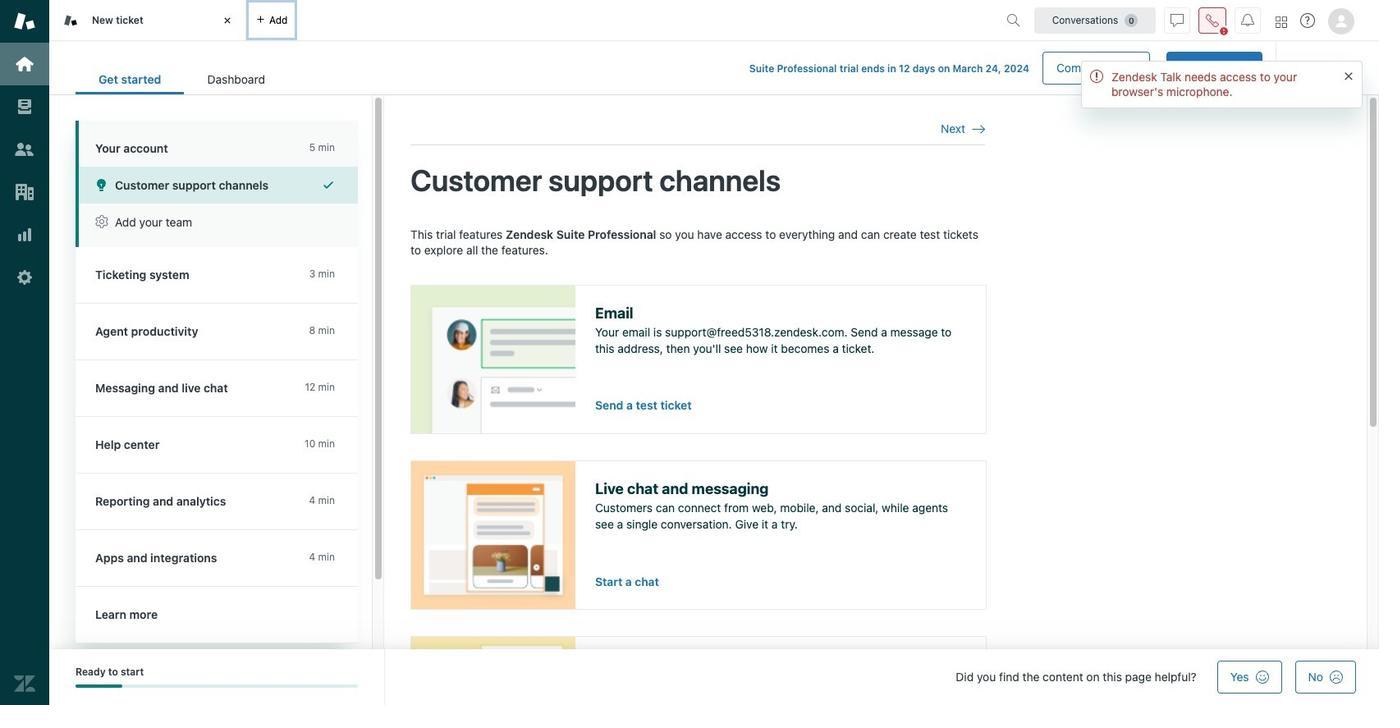 Task type: describe. For each thing, give the bounding box(es) containing it.
zendesk support image
[[14, 11, 35, 32]]

get started image
[[14, 53, 35, 75]]

tabs tab list
[[49, 0, 1000, 41]]

organizations image
[[14, 181, 35, 203]]

content-title region
[[410, 162, 985, 200]]

example of email conversation inside of the ticketing system and the customer is asking the agent about reimbursement policy. image
[[411, 286, 576, 433]]

reporting image
[[14, 224, 35, 245]]

views image
[[14, 96, 35, 117]]

button displays agent's chat status as invisible. image
[[1171, 14, 1184, 27]]

close image
[[219, 12, 236, 29]]



Task type: locate. For each thing, give the bounding box(es) containing it.
0 vertical spatial tab
[[49, 0, 246, 41]]

progress bar image
[[76, 685, 123, 688]]

region
[[410, 226, 987, 705]]

1 vertical spatial tab
[[184, 64, 288, 94]]

heading
[[76, 121, 358, 167]]

zendesk products image
[[1276, 16, 1287, 28]]

March 24, 2024 text field
[[953, 62, 1030, 75]]

progress-bar progress bar
[[76, 685, 358, 688]]

example of conversation inside of messaging and the customer is asking the agent about changing the size of the retail order. image
[[411, 461, 576, 609]]

tab list
[[76, 64, 288, 94]]

admin image
[[14, 267, 35, 288]]

zendesk image
[[14, 673, 35, 695]]

customers image
[[14, 139, 35, 160]]

get help image
[[1300, 13, 1315, 28]]

tab
[[49, 0, 246, 41], [184, 64, 288, 94]]

example of how the agent accepts an incoming phone call as well as how to log the details of the call. image
[[411, 637, 576, 705]]

notifications image
[[1241, 14, 1254, 27]]

main element
[[0, 0, 49, 705]]

footer
[[49, 649, 1379, 705]]



